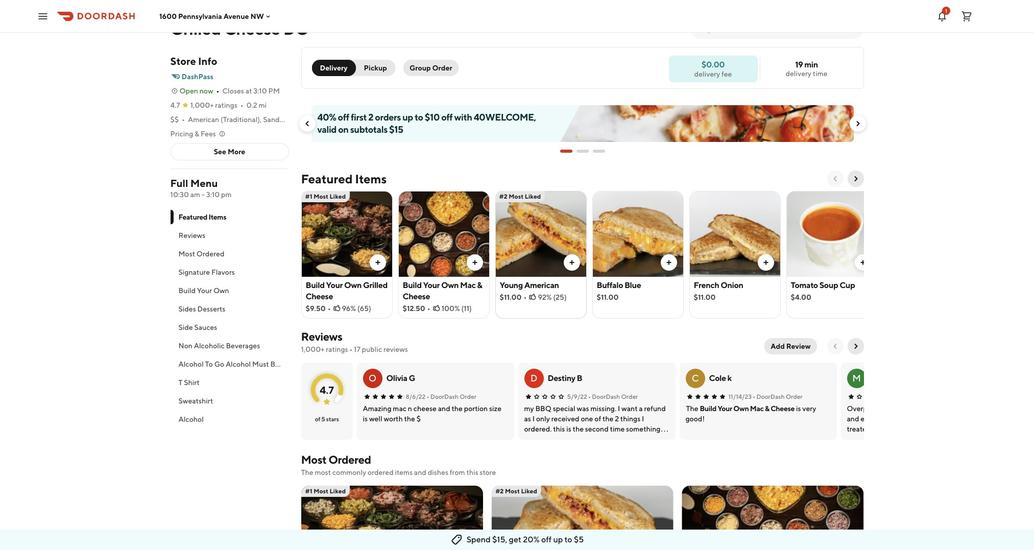 Task type: vqa. For each thing, say whether or not it's contained in the screenshot.
'status'
no



Task type: describe. For each thing, give the bounding box(es) containing it.
2 add item to cart image from the left
[[762, 259, 770, 267]]

$$ • american (traditional), sandwiches
[[170, 115, 302, 124]]

17
[[354, 345, 361, 354]]

0 vertical spatial american
[[188, 115, 219, 124]]

0 horizontal spatial off
[[338, 112, 349, 123]]

valid
[[318, 124, 337, 135]]

build inside button
[[179, 287, 196, 295]]

• up build your own mac & cheese button
[[753, 393, 756, 401]]

a
[[326, 360, 331, 368]]

sides
[[179, 305, 196, 313]]

french onion image
[[690, 191, 781, 277]]

g
[[409, 374, 415, 383]]

destiny
[[548, 374, 576, 383]]

92% (25)
[[538, 293, 567, 302]]

min
[[805, 60, 819, 70]]

delivery inside $0.00 delivery fee
[[695, 70, 721, 78]]

sweatshirt
[[179, 397, 213, 405]]

0 vertical spatial 3:10
[[254, 87, 267, 95]]

side
[[179, 323, 193, 332]]

1 #1 from the top
[[305, 193, 313, 200]]

(65)
[[358, 305, 371, 313]]

mi
[[259, 101, 267, 109]]

• right $$
[[182, 115, 185, 124]]

40%
[[318, 112, 336, 123]]

$11.00 for buffalo blue
[[597, 293, 619, 302]]

• doordash order for o
[[427, 393, 477, 401]]

Pickup radio
[[350, 60, 396, 76]]

• right 8/6/22
[[427, 393, 430, 401]]

40% off first 2 orders up to $10 off with 40welcome, valid on subtotals $15
[[318, 112, 536, 135]]

fee
[[722, 70, 733, 78]]

cheese inside build your own mac & cheese
[[403, 292, 430, 302]]

stars
[[326, 415, 339, 423]]

to for $10
[[415, 112, 423, 123]]

cheese inside build your own grilled cheese
[[306, 292, 333, 302]]

0 vertical spatial young american image
[[496, 191, 586, 277]]

0 horizontal spatial featured items
[[179, 213, 226, 221]]

store
[[170, 55, 196, 67]]

menu
[[190, 177, 218, 189]]

group order
[[410, 64, 453, 72]]

0 horizontal spatial build your own mac & cheese image
[[399, 191, 489, 277]]

alcohol right go
[[226, 360, 251, 368]]

(traditional),
[[221, 115, 262, 124]]

0 vertical spatial previous button of carousel image
[[303, 120, 311, 128]]

to for $5
[[565, 535, 573, 545]]

100%
[[442, 305, 460, 313]]

build your own button
[[170, 282, 289, 300]]

to
[[205, 360, 213, 368]]

subtotals
[[350, 124, 388, 135]]

delivery inside 19 min delivery time
[[786, 70, 812, 78]]

destiny b
[[548, 374, 583, 383]]

closes
[[223, 87, 244, 95]]

doordash for c
[[757, 393, 785, 401]]

tomato soup cup image
[[787, 191, 878, 277]]

40welcome,
[[474, 112, 536, 123]]

most
[[315, 469, 331, 477]]

order inside button
[[433, 64, 453, 72]]

Item Search search field
[[717, 23, 856, 34]]

build inside build your own mac & cheese button
[[700, 405, 717, 413]]

1600 pennsylvania avenue nw
[[159, 12, 264, 20]]

0 vertical spatial grilled
[[170, 19, 221, 38]]

c
[[692, 373, 699, 384]]

get
[[509, 535, 522, 545]]

1 $11.00 from the left
[[500, 293, 522, 302]]

public
[[362, 345, 382, 354]]

cup
[[840, 281, 856, 290]]

pickup
[[364, 64, 387, 72]]

reviews link
[[301, 330, 343, 343]]

most ordered the most commonly ordered items and dishes from this store
[[301, 453, 496, 477]]

reviews button
[[170, 226, 289, 245]]

1600
[[159, 12, 177, 20]]

items inside 'heading'
[[355, 172, 387, 186]]

delivery
[[320, 64, 348, 72]]

review
[[787, 342, 811, 351]]

own down 11/14/23
[[734, 405, 749, 413]]

1 horizontal spatial off
[[442, 112, 453, 123]]

8/6/22
[[406, 393, 426, 401]]

item
[[383, 360, 398, 368]]

$15,
[[493, 535, 508, 545]]

• down young american
[[524, 293, 527, 302]]

1,000+ ratings •
[[190, 101, 244, 109]]

on
[[338, 124, 349, 135]]

96% (65)
[[342, 305, 371, 313]]

prepared
[[333, 360, 363, 368]]

buffalo
[[597, 281, 624, 290]]

$11.00 for french onion
[[694, 293, 716, 302]]

• left the 0.2
[[241, 101, 244, 109]]

orders
[[375, 112, 401, 123]]

• closes at 3:10 pm
[[216, 87, 280, 95]]

2 #1 from the top
[[305, 488, 313, 495]]

3:10 inside full menu 10:30 am - 3:10 pm
[[206, 191, 220, 199]]

add review
[[771, 342, 811, 351]]

$0.00
[[702, 60, 725, 69]]

1
[[946, 7, 948, 14]]

this
[[467, 469, 479, 477]]

sides desserts button
[[170, 300, 289, 318]]

be
[[271, 360, 279, 368]]

1 vertical spatial items
[[209, 213, 226, 221]]

your up the $12.50
[[423, 281, 440, 290]]

notification bell image
[[937, 10, 949, 22]]

sauces
[[194, 323, 217, 332]]

19 min delivery time
[[786, 60, 828, 78]]

cole k
[[710, 374, 732, 383]]

tomato
[[791, 281, 819, 290]]

next image
[[852, 342, 860, 351]]

own inside build your own mac & cheese
[[441, 281, 459, 290]]

2 horizontal spatial off
[[542, 535, 552, 545]]

order for c
[[786, 393, 803, 401]]

open
[[180, 87, 198, 95]]

tomato soup cup $4.00
[[791, 281, 856, 302]]

open menu image
[[37, 10, 49, 22]]

side sauces button
[[170, 318, 289, 337]]

must
[[252, 360, 269, 368]]

grilled cheese dc
[[170, 19, 308, 38]]

french onion $11.00
[[694, 281, 744, 302]]

t shirt
[[179, 379, 200, 387]]

add item to cart image for buffalo blue
[[665, 259, 673, 267]]

from
[[450, 469, 465, 477]]

m
[[853, 373, 862, 384]]

t shirt button
[[170, 374, 289, 392]]

olivia g
[[387, 374, 415, 383]]

2 #1 most liked from the top
[[305, 488, 346, 495]]

• doordash order for d
[[589, 393, 638, 401]]

order methods option group
[[312, 60, 396, 76]]

0 horizontal spatial build your own mac & cheese
[[403, 281, 483, 302]]

• doordash order for c
[[753, 393, 803, 401]]

19
[[796, 60, 804, 70]]

$12.50
[[403, 305, 426, 313]]

-
[[202, 191, 205, 199]]

build inside build your own grilled cheese
[[306, 281, 325, 290]]

add item to cart image for tomato soup cup
[[859, 259, 868, 267]]

0.2 mi
[[247, 101, 267, 109]]



Task type: locate. For each thing, give the bounding box(es) containing it.
alcohol down sweatshirt
[[179, 415, 204, 424]]

2 horizontal spatial • doordash order
[[753, 393, 803, 401]]

buffalo blue $11.00
[[597, 281, 642, 302]]

previous button of carousel image left next button of carousel icon
[[832, 175, 840, 183]]

1 horizontal spatial ordered
[[329, 453, 371, 467]]

1 vertical spatial build your own grilled cheese image
[[301, 486, 484, 550]]

1 #1 most liked from the top
[[305, 193, 346, 200]]

1 vertical spatial previous button of carousel image
[[832, 175, 840, 183]]

0 horizontal spatial items
[[209, 213, 226, 221]]

build your own mac & cheese
[[403, 281, 483, 302], [700, 405, 795, 413]]

92%
[[538, 293, 552, 302]]

0 horizontal spatial mac
[[460, 281, 476, 290]]

#2 most liked
[[500, 193, 541, 200], [496, 488, 538, 495]]

spend
[[467, 535, 491, 545]]

3 • doordash order from the left
[[753, 393, 803, 401]]

0 horizontal spatial to
[[415, 112, 423, 123]]

items down subtotals
[[355, 172, 387, 186]]

1 vertical spatial mac
[[751, 405, 764, 413]]

alcohol for alcohol
[[179, 415, 204, 424]]

build
[[306, 281, 325, 290], [403, 281, 422, 290], [179, 287, 196, 295], [700, 405, 717, 413]]

0 vertical spatial mac
[[460, 281, 476, 290]]

1 vertical spatial american
[[525, 281, 559, 290]]

your inside build your own grilled cheese
[[326, 281, 343, 290]]

doordash for d
[[592, 393, 620, 401]]

alcohol for alcohol to go alcohol must be purchased w a prepared food item
[[179, 360, 204, 368]]

featured items down the -
[[179, 213, 226, 221]]

w
[[317, 360, 325, 368]]

1 horizontal spatial grilled
[[363, 281, 388, 290]]

build your own grilled cheese image
[[302, 191, 392, 277], [301, 486, 484, 550]]

0 horizontal spatial delivery
[[695, 70, 721, 78]]

reviews inside reviews "button"
[[179, 232, 206, 240]]

• left 17
[[350, 345, 353, 354]]

build your own mac & cheese up 100%
[[403, 281, 483, 302]]

off right $10
[[442, 112, 453, 123]]

food
[[365, 360, 381, 368]]

0 vertical spatial reviews
[[179, 232, 206, 240]]

grilled up store info
[[170, 19, 221, 38]]

1 vertical spatial #1 most liked
[[305, 488, 346, 495]]

open now
[[180, 87, 213, 95]]

2 horizontal spatial doordash
[[757, 393, 785, 401]]

2 horizontal spatial &
[[766, 405, 770, 413]]

young
[[500, 281, 523, 290]]

1 vertical spatial build your own mac & cheese
[[700, 405, 795, 413]]

soup
[[820, 281, 839, 290]]

mac down 11/14/23
[[751, 405, 764, 413]]

previous button of carousel image
[[303, 120, 311, 128], [832, 175, 840, 183]]

0 horizontal spatial • doordash order
[[427, 393, 477, 401]]

group order button
[[404, 60, 459, 76]]

your up 96%
[[326, 281, 343, 290]]

mac inside build your own mac & cheese
[[460, 281, 476, 290]]

1 horizontal spatial • doordash order
[[589, 393, 638, 401]]

0 horizontal spatial previous button of carousel image
[[303, 120, 311, 128]]

side sauces
[[179, 323, 217, 332]]

0 vertical spatial featured items
[[301, 172, 387, 186]]

avenue
[[224, 12, 249, 20]]

build your own grilled cheese
[[306, 281, 388, 302]]

0 vertical spatial build your own grilled cheese image
[[302, 191, 392, 277]]

0 horizontal spatial grilled
[[170, 19, 221, 38]]

beverages
[[226, 342, 260, 350]]

previous image
[[832, 342, 840, 351]]

alcohol to go alcohol must be purchased w a prepared food item
[[179, 360, 398, 368]]

delivery down $0.00
[[695, 70, 721, 78]]

1 vertical spatial featured items
[[179, 213, 226, 221]]

build down cole
[[700, 405, 717, 413]]

blue
[[625, 281, 642, 290]]

ratings up a
[[326, 345, 348, 354]]

alcohol to go alcohol must be purchased w a prepared food item button
[[170, 355, 398, 374]]

desserts
[[198, 305, 226, 313]]

grilled inside build your own grilled cheese
[[363, 281, 388, 290]]

ordered for most ordered the most commonly ordered items and dishes from this store
[[329, 453, 371, 467]]

0 horizontal spatial 4.7
[[170, 101, 180, 109]]

previous button of carousel image left valid
[[303, 120, 311, 128]]

mac up (11)
[[460, 281, 476, 290]]

0 horizontal spatial &
[[195, 130, 199, 138]]

0 horizontal spatial ordered
[[197, 250, 225, 258]]

own down flavors
[[214, 287, 229, 295]]

3:10
[[254, 87, 267, 95], [206, 191, 220, 199]]

up for orders
[[403, 112, 413, 123]]

featured down am on the top of page
[[179, 213, 208, 221]]

1 vertical spatial #2
[[496, 488, 504, 495]]

ordered inside most ordered button
[[197, 250, 225, 258]]

first
[[351, 112, 367, 123]]

1 horizontal spatial up
[[554, 535, 563, 545]]

5/9/22
[[568, 393, 588, 401]]

• doordash order up build your own mac & cheese button
[[753, 393, 803, 401]]

signature
[[179, 268, 210, 276]]

reviews up w
[[301, 330, 343, 343]]

0 items, open order cart image
[[961, 10, 974, 22]]

sides desserts
[[179, 305, 226, 313]]

doordash right "5/9/22"
[[592, 393, 620, 401]]

0 vertical spatial ratings
[[215, 101, 238, 109]]

reviews 1,000+ ratings • 17 public reviews
[[301, 330, 408, 354]]

up for off
[[554, 535, 563, 545]]

build up $9.50
[[306, 281, 325, 290]]

alcohol left to
[[179, 360, 204, 368]]

featured items heading
[[301, 171, 387, 187]]

1 vertical spatial #2 most liked
[[496, 488, 538, 495]]

alcohol inside button
[[179, 415, 204, 424]]

pm
[[221, 191, 232, 199]]

ordered inside "most ordered the most commonly ordered items and dishes from this store"
[[329, 453, 371, 467]]

most inside "most ordered the most commonly ordered items and dishes from this store"
[[301, 453, 327, 467]]

up left $5
[[554, 535, 563, 545]]

non
[[179, 342, 193, 350]]

$11.00
[[500, 293, 522, 302], [597, 293, 619, 302], [694, 293, 716, 302]]

• right now
[[216, 87, 219, 95]]

1 horizontal spatial ratings
[[326, 345, 348, 354]]

4.7 down a
[[320, 384, 334, 396]]

#1 most liked down the featured items 'heading'
[[305, 193, 346, 200]]

1 horizontal spatial add item to cart image
[[762, 259, 770, 267]]

0 horizontal spatial $11.00
[[500, 293, 522, 302]]

1 vertical spatial 3:10
[[206, 191, 220, 199]]

1 horizontal spatial 3:10
[[254, 87, 267, 95]]

1 vertical spatial 4.7
[[320, 384, 334, 396]]

0 horizontal spatial ratings
[[215, 101, 238, 109]]

Delivery radio
[[312, 60, 356, 76]]

reviews for reviews
[[179, 232, 206, 240]]

0 vertical spatial featured
[[301, 172, 353, 186]]

build your own mac & cheese down 11/14/23
[[700, 405, 795, 413]]

$11.00 down buffalo
[[597, 293, 619, 302]]

to inside 40% off first 2 orders up to $10 off with 40welcome, valid on subtotals $15
[[415, 112, 423, 123]]

2
[[369, 112, 374, 123]]

pricing
[[170, 130, 193, 138]]

$15
[[389, 124, 404, 135]]

$11.00 inside buffalo blue $11.00
[[597, 293, 619, 302]]

young american
[[500, 281, 559, 290]]

2 vertical spatial &
[[766, 405, 770, 413]]

0 vertical spatial ordered
[[197, 250, 225, 258]]

1,000+ down "reviews" link
[[301, 345, 325, 354]]

dc
[[283, 19, 308, 38]]

cole
[[710, 374, 727, 383]]

1,000+ inside the reviews 1,000+ ratings • 17 public reviews
[[301, 345, 325, 354]]

doordash up build your own mac & cheese button
[[757, 393, 785, 401]]

your down 11/14/23
[[718, 405, 733, 413]]

0 vertical spatial &
[[195, 130, 199, 138]]

next button of carousel image
[[852, 175, 860, 183]]

$0.00 delivery fee
[[695, 60, 733, 78]]

20%
[[523, 535, 540, 545]]

1 vertical spatial to
[[565, 535, 573, 545]]

0 vertical spatial #1 most liked
[[305, 193, 346, 200]]

dishes
[[428, 469, 449, 477]]

0 horizontal spatial 1,000+
[[190, 101, 214, 109]]

onion
[[721, 281, 744, 290]]

0 horizontal spatial reviews
[[179, 232, 206, 240]]

1 horizontal spatial reviews
[[301, 330, 343, 343]]

to left $10
[[415, 112, 423, 123]]

time
[[813, 70, 828, 78]]

american up 92%
[[525, 281, 559, 290]]

own up 100%
[[441, 281, 459, 290]]

your down signature flavors
[[197, 287, 212, 295]]

ratings inside the reviews 1,000+ ratings • 17 public reviews
[[326, 345, 348, 354]]

1 horizontal spatial mac
[[751, 405, 764, 413]]

1 horizontal spatial $11.00
[[597, 293, 619, 302]]

#2
[[500, 193, 508, 200], [496, 488, 504, 495]]

with
[[455, 112, 472, 123]]

0 horizontal spatial up
[[403, 112, 413, 123]]

1 horizontal spatial featured items
[[301, 172, 387, 186]]

2 delivery from the left
[[695, 70, 721, 78]]

2 horizontal spatial $11.00
[[694, 293, 716, 302]]

• inside the reviews 1,000+ ratings • 17 public reviews
[[350, 345, 353, 354]]

1 horizontal spatial &
[[477, 281, 483, 290]]

doordash for o
[[431, 393, 459, 401]]

add item to cart image
[[374, 259, 382, 267], [762, 259, 770, 267]]

ratings
[[215, 101, 238, 109], [326, 345, 348, 354]]

order for d
[[622, 393, 638, 401]]

up inside 40% off first 2 orders up to $10 off with 40welcome, valid on subtotals $15
[[403, 112, 413, 123]]

more
[[228, 148, 245, 156]]

1 horizontal spatial build your own mac & cheese
[[700, 405, 795, 413]]

3 $11.00 from the left
[[694, 293, 716, 302]]

1 vertical spatial featured
[[179, 213, 208, 221]]

0 horizontal spatial 3:10
[[206, 191, 220, 199]]

0 vertical spatial 4.7
[[170, 101, 180, 109]]

$10
[[425, 112, 440, 123]]

ordered for most ordered
[[197, 250, 225, 258]]

$11.00 down french on the bottom
[[694, 293, 716, 302]]

1 delivery from the left
[[786, 70, 812, 78]]

1 horizontal spatial 4.7
[[320, 384, 334, 396]]

off right 20%
[[542, 535, 552, 545]]

build up the $12.50
[[403, 281, 422, 290]]

4.7 up $$
[[170, 101, 180, 109]]

featured items down on
[[301, 172, 387, 186]]

1 vertical spatial ratings
[[326, 345, 348, 354]]

1 horizontal spatial delivery
[[786, 70, 812, 78]]

own inside build your own grilled cheese
[[344, 281, 362, 290]]

1 vertical spatial up
[[554, 535, 563, 545]]

3:10 right at
[[254, 87, 267, 95]]

most ordered button
[[170, 245, 289, 263]]

doordash right 8/6/22
[[431, 393, 459, 401]]

1,000+ down now
[[190, 101, 214, 109]]

delivery left the time
[[786, 70, 812, 78]]

1 horizontal spatial to
[[565, 535, 573, 545]]

• right $9.50
[[328, 305, 331, 313]]

add item to cart image for build your own mac & cheese
[[471, 259, 479, 267]]

1 vertical spatial ordered
[[329, 453, 371, 467]]

add review button
[[765, 338, 817, 355]]

• right "5/9/22"
[[589, 393, 591, 401]]

96%
[[342, 305, 356, 313]]

ratings down closes
[[215, 101, 238, 109]]

build your own mac & cheese image
[[399, 191, 489, 277], [682, 486, 864, 550]]

1 horizontal spatial american
[[525, 281, 559, 290]]

order for o
[[460, 393, 477, 401]]

select promotional banner element
[[560, 142, 605, 160]]

add item to cart image
[[471, 259, 479, 267], [568, 259, 576, 267], [665, 259, 673, 267], [859, 259, 868, 267], [465, 541, 473, 549]]

2 $11.00 from the left
[[597, 293, 619, 302]]

to left $5
[[565, 535, 573, 545]]

1 vertical spatial reviews
[[301, 330, 343, 343]]

1 add item to cart image from the left
[[374, 259, 382, 267]]

pricing & fees button
[[170, 129, 226, 139]]

0 horizontal spatial add item to cart image
[[374, 259, 382, 267]]

full
[[170, 177, 188, 189]]

1 horizontal spatial 1,000+
[[301, 345, 325, 354]]

$11.00 inside french onion $11.00
[[694, 293, 716, 302]]

1 vertical spatial &
[[477, 281, 483, 290]]

next button of carousel image
[[854, 120, 862, 128]]

buffalo blue image
[[593, 191, 684, 277]]

#1 most liked down most at the left of page
[[305, 488, 346, 495]]

reviews inside the reviews 1,000+ ratings • 17 public reviews
[[301, 330, 343, 343]]

non alcoholic beverages
[[179, 342, 260, 350]]

french
[[694, 281, 720, 290]]

1 vertical spatial 1,000+
[[301, 345, 325, 354]]

ordered up signature flavors
[[197, 250, 225, 258]]

0 vertical spatial 1,000+
[[190, 101, 214, 109]]

reviews
[[384, 345, 408, 354]]

most inside most ordered button
[[179, 250, 195, 258]]

#1 down the
[[305, 488, 313, 495]]

0 vertical spatial build your own mac & cheese image
[[399, 191, 489, 277]]

0 vertical spatial items
[[355, 172, 387, 186]]

2 doordash from the left
[[592, 393, 620, 401]]

• doordash order right "5/9/22"
[[589, 393, 638, 401]]

0 vertical spatial #2 most liked
[[500, 193, 541, 200]]

0 horizontal spatial featured
[[179, 213, 208, 221]]

1 horizontal spatial featured
[[301, 172, 353, 186]]

0 vertical spatial #2
[[500, 193, 508, 200]]

• right the $12.50
[[428, 305, 431, 313]]

add
[[771, 342, 785, 351]]

up up $15
[[403, 112, 413, 123]]

young american image
[[496, 191, 586, 277], [492, 486, 674, 550]]

1 horizontal spatial doordash
[[592, 393, 620, 401]]

at
[[246, 87, 252, 95]]

american
[[188, 115, 219, 124], [525, 281, 559, 290]]

0 vertical spatial #1
[[305, 193, 313, 200]]

reviews up 'most ordered'
[[179, 232, 206, 240]]

build up sides
[[179, 287, 196, 295]]

grilled up (65) on the left of the page
[[363, 281, 388, 290]]

• doordash order right 8/6/22
[[427, 393, 477, 401]]

1 horizontal spatial build your own mac & cheese image
[[682, 486, 864, 550]]

featured down valid
[[301, 172, 353, 186]]

1 • doordash order from the left
[[427, 393, 477, 401]]

items
[[355, 172, 387, 186], [209, 213, 226, 221]]

cheese inside button
[[771, 405, 795, 413]]

1 horizontal spatial items
[[355, 172, 387, 186]]

1 vertical spatial build your own mac & cheese image
[[682, 486, 864, 550]]

$11.00 down young
[[500, 293, 522, 302]]

2 • doordash order from the left
[[589, 393, 638, 401]]

full menu 10:30 am - 3:10 pm
[[170, 177, 232, 199]]

$9.50
[[306, 305, 326, 313]]

11/14/23
[[729, 393, 752, 401]]

1 doordash from the left
[[431, 393, 459, 401]]

0 vertical spatial up
[[403, 112, 413, 123]]

0 vertical spatial build your own mac & cheese
[[403, 281, 483, 302]]

0.2
[[247, 101, 257, 109]]

#1 down the featured items 'heading'
[[305, 193, 313, 200]]

0 vertical spatial to
[[415, 112, 423, 123]]

1,000+
[[190, 101, 214, 109], [301, 345, 325, 354]]

most
[[314, 193, 329, 200], [509, 193, 524, 200], [179, 250, 195, 258], [301, 453, 327, 467], [314, 488, 329, 495], [505, 488, 520, 495]]

reviews for reviews 1,000+ ratings • 17 public reviews
[[301, 330, 343, 343]]

mac inside button
[[751, 405, 764, 413]]

own up 96% (65)
[[344, 281, 362, 290]]

reviews
[[179, 232, 206, 240], [301, 330, 343, 343]]

non alcoholic beverages button
[[170, 337, 289, 355]]

1 vertical spatial young american image
[[492, 486, 674, 550]]

sandwiches
[[263, 115, 302, 124]]

off up on
[[338, 112, 349, 123]]

0 horizontal spatial doordash
[[431, 393, 459, 401]]

1 vertical spatial #1
[[305, 488, 313, 495]]

ordered up commonly
[[329, 453, 371, 467]]

american up fees
[[188, 115, 219, 124]]

featured inside 'heading'
[[301, 172, 353, 186]]

3 doordash from the left
[[757, 393, 785, 401]]

dashpass
[[182, 73, 214, 81]]

3:10 right the -
[[206, 191, 220, 199]]

items up reviews "button"
[[209, 213, 226, 221]]

0 horizontal spatial american
[[188, 115, 219, 124]]

1 horizontal spatial previous button of carousel image
[[832, 175, 840, 183]]



